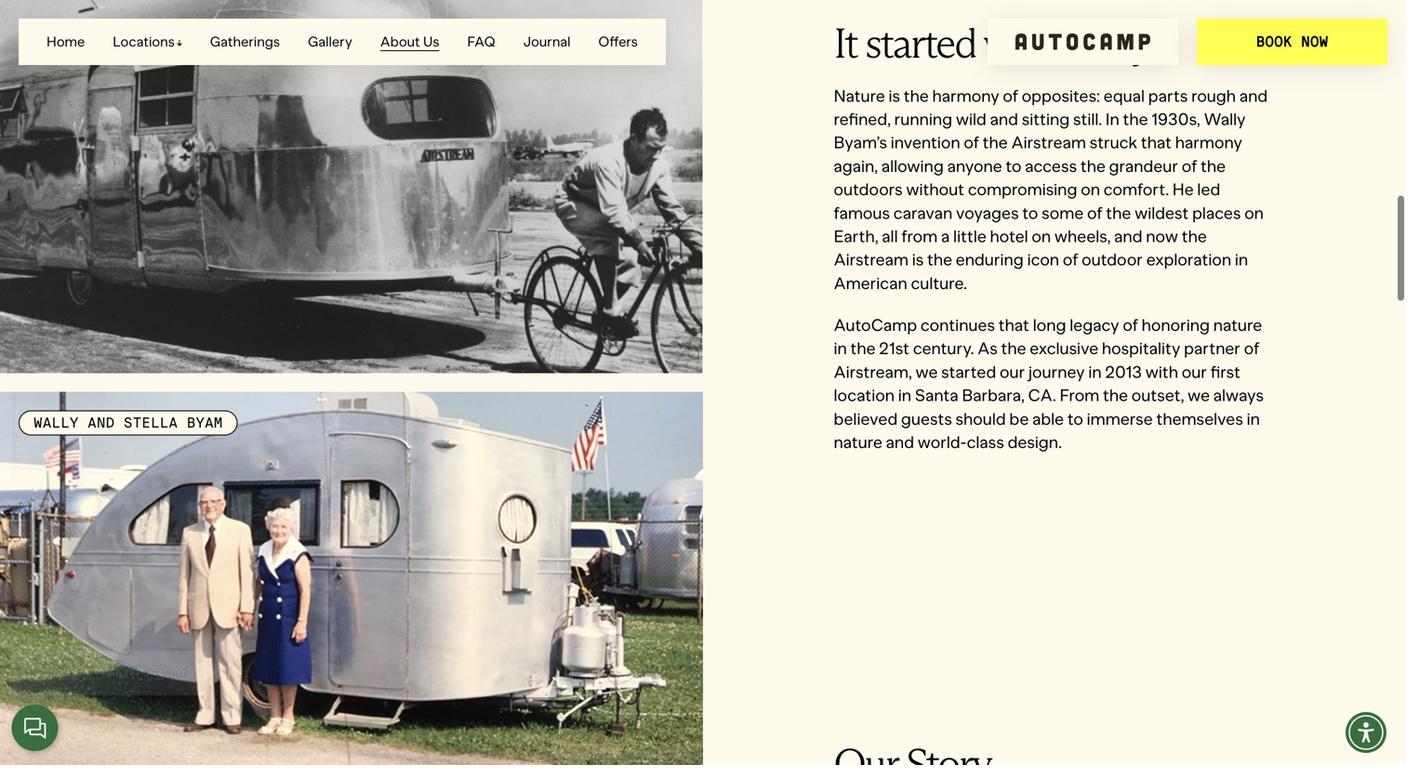 Task type: vqa. For each thing, say whether or not it's contained in the screenshot.
'chair' image
no



Task type: locate. For each thing, give the bounding box(es) containing it.
on
[[1081, 180, 1100, 200], [1245, 203, 1264, 223], [1032, 226, 1051, 246]]

world-
[[918, 433, 967, 453]]

0 vertical spatial with
[[984, 17, 1054, 69]]

1 vertical spatial we
[[1188, 386, 1210, 406]]

it started with wally
[[834, 17, 1151, 69]]

2 our from the left
[[1182, 362, 1207, 382]]

now
[[1301, 33, 1329, 51]]

1 vertical spatial nature
[[834, 433, 883, 453]]

of
[[1003, 86, 1018, 106], [964, 133, 979, 153], [1182, 156, 1197, 176], [1087, 203, 1103, 223], [1063, 250, 1078, 270], [1123, 315, 1138, 335], [1244, 339, 1260, 359]]

wally and stella byam image
[[0, 392, 703, 766]]

outdoors
[[834, 180, 903, 200]]

wild
[[956, 109, 987, 129]]

0 horizontal spatial harmony
[[933, 86, 1000, 106]]

we up 'santa' on the bottom of the page
[[916, 362, 938, 382]]

the up "running"
[[904, 86, 929, 106]]

0 horizontal spatial airstream
[[834, 250, 909, 270]]

harmony down 1930s,
[[1176, 133, 1243, 153]]

1 vertical spatial started
[[941, 362, 996, 382]]

the right the as
[[1001, 339, 1026, 359]]

able
[[1033, 409, 1064, 429]]

2 horizontal spatial to
[[1068, 409, 1083, 429]]

1947 airstream pulled by alfred letourneur image
[[0, 0, 703, 373]]

in left 'santa' on the bottom of the page
[[898, 386, 912, 406]]

wally and stella byam
[[33, 414, 223, 432]]

1 horizontal spatial our
[[1182, 362, 1207, 382]]

2 vertical spatial wally
[[33, 414, 79, 432]]

0 horizontal spatial nature
[[834, 433, 883, 453]]

the up anyone
[[983, 133, 1008, 153]]

started right it on the top right of the page
[[865, 17, 976, 69]]

1 horizontal spatial that
[[1141, 133, 1172, 153]]

on right places
[[1245, 203, 1264, 223]]

harmony up wild
[[933, 86, 1000, 106]]

1 vertical spatial wally
[[1204, 109, 1246, 129]]

0 horizontal spatial to
[[1006, 156, 1022, 176]]

exploration
[[1147, 250, 1232, 270]]

1 vertical spatial that
[[999, 315, 1030, 335]]

it
[[834, 17, 857, 69]]

on up some
[[1081, 180, 1100, 200]]

nature down believed
[[834, 433, 883, 453]]

wally
[[1061, 17, 1151, 69], [1204, 109, 1246, 129], [33, 414, 79, 432]]

faq link
[[467, 33, 496, 50]]

honoring
[[1142, 315, 1210, 335]]

airstream up american
[[834, 250, 909, 270]]

is right nature
[[889, 86, 900, 106]]

0 vertical spatial nature
[[1214, 315, 1262, 335]]

0 horizontal spatial on
[[1032, 226, 1051, 246]]

gallery
[[308, 33, 352, 50]]

he
[[1173, 180, 1194, 200]]

from
[[902, 226, 938, 246]]

running
[[894, 109, 953, 129]]

we up themselves
[[1188, 386, 1210, 406]]

immerse
[[1087, 409, 1153, 429]]

byam's
[[834, 133, 887, 153]]

first
[[1211, 362, 1241, 382]]

started
[[865, 17, 976, 69], [941, 362, 996, 382]]

1 vertical spatial on
[[1245, 203, 1264, 223]]

is down from
[[912, 250, 924, 270]]

1 our from the left
[[1000, 362, 1025, 382]]

that up grandeur
[[1141, 133, 1172, 153]]

offers link
[[598, 33, 638, 50]]

2 vertical spatial on
[[1032, 226, 1051, 246]]

1 vertical spatial to
[[1023, 203, 1038, 223]]

we
[[916, 362, 938, 382], [1188, 386, 1210, 406]]

some
[[1042, 203, 1084, 223]]

0 vertical spatial that
[[1141, 133, 1172, 153]]

always
[[1214, 386, 1264, 406]]

nature
[[1214, 315, 1262, 335], [834, 433, 883, 453]]

that inside nature is the harmony of opposites: equal parts rough and refined, running wild and sitting still. in the 1930s, wally byam's invention of the airstream struck that harmony again, allowing anyone to access the grandeur of the outdoors without compromising on comfort. he led famous caravan voyages to some of the wildest places on earth, all from a little hotel on wheels, and now the airstream is the enduring icon of outdoor exploration in american culture.
[[1141, 133, 1172, 153]]

0 vertical spatial is
[[889, 86, 900, 106]]

1 horizontal spatial is
[[912, 250, 924, 270]]

0 vertical spatial wally
[[1061, 17, 1151, 69]]

and right the rough
[[1240, 86, 1268, 106]]

that left long
[[999, 315, 1030, 335]]

stella
[[124, 414, 178, 432]]

1 horizontal spatial nature
[[1214, 315, 1262, 335]]

is
[[889, 86, 900, 106], [912, 250, 924, 270]]

2 horizontal spatial wally
[[1204, 109, 1246, 129]]

with up outset, on the right bottom of page
[[1146, 362, 1178, 382]]

a
[[941, 226, 950, 246]]

in right "exploration"
[[1235, 250, 1248, 270]]

0 horizontal spatial our
[[1000, 362, 1025, 382]]

0 vertical spatial on
[[1081, 180, 1100, 200]]

0 horizontal spatial wally
[[33, 414, 79, 432]]

to down from
[[1068, 409, 1083, 429]]

1930s,
[[1152, 109, 1201, 129]]

1 vertical spatial with
[[1146, 362, 1178, 382]]

0 vertical spatial to
[[1006, 156, 1022, 176]]

faq
[[467, 33, 496, 50]]

our up barbara,
[[1000, 362, 1025, 382]]

1 horizontal spatial with
[[1146, 362, 1178, 382]]

1 horizontal spatial airstream
[[1011, 133, 1086, 153]]

0 vertical spatial airstream
[[1011, 133, 1086, 153]]

airstream up access
[[1011, 133, 1086, 153]]

byam
[[187, 414, 223, 432]]

equal
[[1104, 86, 1145, 106]]

earth,
[[834, 226, 879, 246]]

grandeur
[[1109, 156, 1179, 176]]

to
[[1006, 156, 1022, 176], [1023, 203, 1038, 223], [1068, 409, 1083, 429]]

harmony
[[933, 86, 1000, 106], [1176, 133, 1243, 153]]

offers
[[598, 33, 638, 50]]

in
[[1235, 250, 1248, 270], [834, 339, 847, 359], [1089, 362, 1102, 382], [898, 386, 912, 406], [1247, 409, 1260, 429]]

with up opposites:
[[984, 17, 1054, 69]]

started down the as
[[941, 362, 996, 382]]

1 horizontal spatial harmony
[[1176, 133, 1243, 153]]

airstream,
[[834, 362, 912, 382]]

little
[[953, 226, 987, 246]]

nature up partner
[[1214, 315, 1262, 335]]

the down comfort.
[[1106, 203, 1131, 223]]

to down compromising
[[1023, 203, 1038, 223]]

2013
[[1105, 362, 1142, 382]]

airstream
[[1011, 133, 1086, 153], [834, 250, 909, 270]]

struck
[[1090, 133, 1138, 153]]

refined,
[[834, 109, 891, 129]]

our down partner
[[1182, 362, 1207, 382]]

american
[[834, 273, 908, 293]]

to up compromising
[[1006, 156, 1022, 176]]

the
[[904, 86, 929, 106], [1123, 109, 1148, 129], [983, 133, 1008, 153], [1081, 156, 1106, 176], [1201, 156, 1226, 176], [1106, 203, 1131, 223], [1182, 226, 1207, 246], [927, 250, 953, 270], [851, 339, 876, 359], [1001, 339, 1026, 359], [1103, 386, 1128, 406]]

0 horizontal spatial that
[[999, 315, 1030, 335]]

and down guests
[[886, 433, 914, 453]]

and right wild
[[990, 109, 1018, 129]]

0 vertical spatial started
[[865, 17, 976, 69]]

nature
[[834, 86, 885, 106]]

0 horizontal spatial we
[[916, 362, 938, 382]]

continues
[[921, 315, 995, 335]]

the down "struck"
[[1081, 156, 1106, 176]]

anyone
[[947, 156, 1002, 176]]

our
[[1000, 362, 1025, 382], [1182, 362, 1207, 382]]

about us
[[380, 33, 439, 50]]

on up icon
[[1032, 226, 1051, 246]]

2 vertical spatial to
[[1068, 409, 1083, 429]]

1 vertical spatial airstream
[[834, 250, 909, 270]]

of up wheels,
[[1087, 203, 1103, 223]]

in up the airstream,
[[834, 339, 847, 359]]

gallery link
[[308, 33, 352, 50]]



Task type: describe. For each thing, give the bounding box(es) containing it.
compromising
[[968, 180, 1078, 200]]

invention
[[891, 133, 960, 153]]

wildest
[[1135, 203, 1189, 223]]

ca.
[[1028, 386, 1056, 406]]

book now
[[1256, 33, 1329, 51]]

the up led
[[1201, 156, 1226, 176]]

0 vertical spatial we
[[916, 362, 938, 382]]

enduring
[[956, 250, 1024, 270]]

of up he
[[1182, 156, 1197, 176]]

journey
[[1029, 362, 1085, 382]]

voyages
[[956, 203, 1019, 223]]

icon
[[1027, 250, 1059, 270]]

locations
[[113, 33, 175, 50]]

from
[[1060, 386, 1100, 406]]

gatherings
[[210, 33, 280, 50]]

1 horizontal spatial to
[[1023, 203, 1038, 223]]

partner
[[1184, 339, 1241, 359]]

outdoor
[[1082, 250, 1143, 270]]

comfort.
[[1104, 180, 1169, 200]]

barbara,
[[962, 386, 1025, 406]]

in
[[1106, 109, 1120, 129]]

1 horizontal spatial wally
[[1061, 17, 1151, 69]]

1 horizontal spatial we
[[1188, 386, 1210, 406]]

2 horizontal spatial on
[[1245, 203, 1264, 223]]

believed
[[834, 409, 898, 429]]

again,
[[834, 156, 878, 176]]

to inside autocamp continues that long legacy of honoring nature in the 21st century. as the exclusive hospitality partner of airstream, we started our journey in 2013 with our first location in santa barbara, ca. from the outset, we always believed guests should be able to immerse themselves in nature and world-class design.
[[1068, 409, 1083, 429]]

about us link
[[380, 33, 439, 51]]

of right partner
[[1244, 339, 1260, 359]]

now
[[1146, 226, 1178, 246]]

exclusive
[[1030, 339, 1099, 359]]

in down always
[[1247, 409, 1260, 429]]

guests
[[901, 409, 952, 429]]

autocamp
[[834, 315, 917, 335]]

about
[[380, 33, 420, 50]]

should
[[956, 409, 1006, 429]]

outset,
[[1132, 386, 1184, 406]]

1 vertical spatial harmony
[[1176, 133, 1243, 153]]

wally inside nature is the harmony of opposites: equal parts rough and refined, running wild and sitting still. in the 1930s, wally byam's invention of the airstream struck that harmony again, allowing anyone to access the grandeur of the outdoors without compromising on comfort. he led famous caravan voyages to some of the wildest places on earth, all from a little hotel on wheels, and now the airstream is the enduring icon of outdoor exploration in american culture.
[[1204, 109, 1246, 129]]

0 horizontal spatial is
[[889, 86, 900, 106]]

started inside autocamp continues that long legacy of honoring nature in the 21st century. as the exclusive hospitality partner of airstream, we started our journey in 2013 with our first location in santa barbara, ca. from the outset, we always believed guests should be able to immerse themselves in nature and world-class design.
[[941, 362, 996, 382]]

allowing
[[882, 156, 944, 176]]

wheels,
[[1055, 226, 1111, 246]]

a train on the railway tracks image
[[0, 0, 703, 766]]

class
[[967, 433, 1004, 453]]

the up culture.
[[927, 250, 953, 270]]

1 horizontal spatial on
[[1081, 180, 1100, 200]]

and inside autocamp continues that long legacy of honoring nature in the 21st century. as the exclusive hospitality partner of airstream, we started our journey in 2013 with our first location in santa barbara, ca. from the outset, we always believed guests should be able to immerse themselves in nature and world-class design.
[[886, 433, 914, 453]]

all
[[882, 226, 898, 246]]

hospitality
[[1102, 339, 1181, 359]]

the up the airstream,
[[851, 339, 876, 359]]

themselves
[[1157, 409, 1243, 429]]

locations link
[[113, 33, 182, 50]]

nature is the harmony of opposites: equal parts rough and refined, running wild and sitting still. in the 1930s, wally byam's invention of the airstream struck that harmony again, allowing anyone to access the grandeur of the outdoors without compromising on comfort. he led famous caravan voyages to some of the wildest places on earth, all from a little hotel on wheels, and now the airstream is the enduring icon of outdoor exploration in american culture.
[[834, 86, 1268, 293]]

rough
[[1192, 86, 1236, 106]]

culture.
[[911, 273, 967, 293]]

legacy
[[1070, 315, 1119, 335]]

book
[[1256, 33, 1292, 51]]

21st
[[879, 339, 910, 359]]

of left opposites:
[[1003, 86, 1018, 106]]

caravan
[[894, 203, 953, 223]]

hotel
[[990, 226, 1028, 246]]

be
[[1010, 409, 1029, 429]]

the up "exploration"
[[1182, 226, 1207, 246]]

home
[[47, 33, 85, 50]]

led
[[1198, 180, 1221, 200]]

of up 'hospitality'
[[1123, 315, 1138, 335]]

autocamp continues that long legacy of honoring nature in the 21st century. as the exclusive hospitality partner of airstream, we started our journey in 2013 with our first location in santa barbara, ca. from the outset, we always believed guests should be able to immerse themselves in nature and world-class design.
[[834, 315, 1264, 453]]

access
[[1025, 156, 1077, 176]]

with inside autocamp continues that long legacy of honoring nature in the 21st century. as the exclusive hospitality partner of airstream, we started our journey in 2013 with our first location in santa barbara, ca. from the outset, we always believed guests should be able to immerse themselves in nature and world-class design.
[[1146, 362, 1178, 382]]

still.
[[1073, 109, 1102, 129]]

home link
[[47, 33, 85, 50]]

and left stella
[[88, 414, 115, 432]]

1 vertical spatial is
[[912, 250, 924, 270]]

century.
[[913, 339, 974, 359]]

places
[[1193, 203, 1241, 223]]

book now banner
[[0, 0, 1406, 84]]

journal
[[523, 33, 571, 50]]

the up the immerse on the right bottom of the page
[[1103, 386, 1128, 406]]

parts
[[1149, 86, 1188, 106]]

the right "in"
[[1123, 109, 1148, 129]]

journal link
[[523, 33, 571, 50]]

in up from
[[1089, 362, 1102, 382]]

us
[[423, 33, 439, 50]]

famous
[[834, 203, 890, 223]]

sitting
[[1022, 109, 1070, 129]]

without
[[906, 180, 965, 200]]

gatherings link
[[210, 33, 280, 50]]

long
[[1033, 315, 1066, 335]]

santa
[[915, 386, 959, 406]]

opposites:
[[1022, 86, 1100, 106]]

of down wheels,
[[1063, 250, 1078, 270]]

of down wild
[[964, 133, 979, 153]]

location
[[834, 386, 895, 406]]

and up outdoor
[[1114, 226, 1143, 246]]

book now button
[[1197, 19, 1388, 65]]

design.
[[1008, 433, 1062, 453]]

0 vertical spatial harmony
[[933, 86, 1000, 106]]

that inside autocamp continues that long legacy of honoring nature in the 21st century. as the exclusive hospitality partner of airstream, we started our journey in 2013 with our first location in santa barbara, ca. from the outset, we always believed guests should be able to immerse themselves in nature and world-class design.
[[999, 315, 1030, 335]]

in inside nature is the harmony of opposites: equal parts rough and refined, running wild and sitting still. in the 1930s, wally byam's invention of the airstream struck that harmony again, allowing anyone to access the grandeur of the outdoors without compromising on comfort. he led famous caravan voyages to some of the wildest places on earth, all from a little hotel on wheels, and now the airstream is the enduring icon of outdoor exploration in american culture.
[[1235, 250, 1248, 270]]

as
[[978, 339, 998, 359]]

0 horizontal spatial with
[[984, 17, 1054, 69]]



